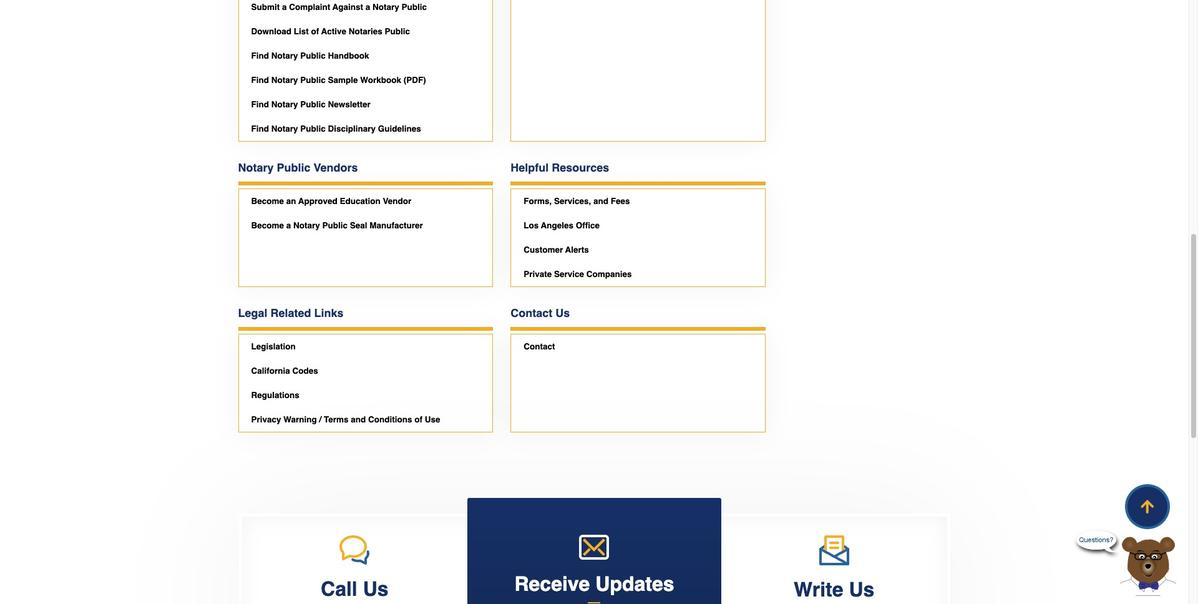 Task type: vqa. For each thing, say whether or not it's contained in the screenshot.
Download
yes



Task type: locate. For each thing, give the bounding box(es) containing it.
office
[[576, 221, 600, 230]]

1 find from the top
[[251, 51, 269, 60]]

newsletter
[[328, 100, 371, 109]]

related
[[271, 306, 311, 319]]

and left fees
[[593, 196, 608, 206]]

2 find from the top
[[251, 75, 269, 85]]

a right against
[[366, 2, 370, 12]]

conditions
[[368, 415, 412, 424]]

1 vertical spatial contact
[[524, 342, 555, 351]]

us right call
[[363, 577, 388, 601]]

become for become an approved education vendor
[[251, 196, 284, 206]]

find
[[251, 51, 269, 60], [251, 75, 269, 85], [251, 100, 269, 109], [251, 124, 269, 133]]

a for complaint
[[282, 2, 287, 12]]

public down list
[[300, 51, 326, 60]]

receive updates image
[[579, 535, 609, 560]]

public
[[402, 2, 427, 12], [385, 27, 410, 36], [300, 51, 326, 60], [300, 75, 326, 85], [300, 100, 326, 109], [300, 124, 326, 133], [277, 161, 310, 174], [322, 221, 348, 230]]

find notary public handbook link
[[239, 44, 493, 68]]

public up download list of active notaries public link
[[402, 2, 427, 12]]

a down an
[[286, 221, 291, 230]]

contact inside contact 'link'
[[524, 342, 555, 351]]

find notary public handbook
[[251, 51, 369, 60]]

approved
[[298, 196, 337, 206]]

submit a complaint against a notary public link
[[239, 0, 493, 19]]

resources
[[552, 161, 609, 174]]

find notary public newsletter link
[[239, 92, 493, 117]]

against
[[332, 2, 363, 12]]

0 vertical spatial contact
[[511, 306, 552, 319]]

1 vertical spatial become
[[251, 221, 284, 230]]

forms, services, and fees
[[524, 196, 630, 206]]

find notary public disciplinary guidelines
[[251, 124, 421, 133]]

notary public vendors
[[238, 161, 358, 174]]

handbook
[[328, 51, 369, 60]]

forms,
[[524, 196, 552, 206]]

of
[[311, 27, 319, 36], [415, 415, 423, 424]]

2 become from the top
[[251, 221, 284, 230]]

download list of active notaries public link
[[239, 19, 493, 44]]

public right 'notaries' on the top of the page
[[385, 27, 410, 36]]

contact for contact us
[[511, 306, 552, 319]]

become
[[251, 196, 284, 206], [251, 221, 284, 230]]

education
[[340, 196, 381, 206]]

0 vertical spatial become
[[251, 196, 284, 206]]

manufacturer
[[370, 221, 423, 230]]

call
[[321, 577, 357, 601]]

1 horizontal spatial of
[[415, 415, 423, 424]]

notaries
[[349, 27, 382, 36]]

customer alerts
[[524, 245, 589, 254]]

2 horizontal spatial us
[[849, 578, 874, 601]]

and right terms
[[351, 415, 366, 424]]

private service companies
[[524, 269, 632, 279]]

1 horizontal spatial and
[[593, 196, 608, 206]]

(pdf)
[[404, 75, 426, 85]]

public up the find notary public disciplinary guidelines
[[300, 100, 326, 109]]

use
[[425, 415, 440, 424]]

us right write
[[849, 578, 874, 601]]

vendors
[[314, 161, 358, 174]]

become for become a notary public seal manufacturer
[[251, 221, 284, 230]]

california codes
[[251, 366, 318, 376]]

terms
[[324, 415, 349, 424]]

0 vertical spatial and
[[593, 196, 608, 206]]

find notary public disciplinary guidelines link
[[239, 117, 493, 141]]

customer alerts link
[[511, 238, 765, 262]]

us
[[556, 306, 570, 319], [363, 577, 388, 601], [849, 578, 874, 601]]

/
[[319, 415, 322, 424]]

us down the service on the left top of page
[[556, 306, 570, 319]]

0 horizontal spatial and
[[351, 415, 366, 424]]

1 become from the top
[[251, 196, 284, 206]]

questions? ask me. image
[[1076, 524, 1116, 564]]

become a notary public seal manufacturer
[[251, 221, 423, 230]]

1 vertical spatial and
[[351, 415, 366, 424]]

list
[[294, 27, 309, 36]]

of left use
[[415, 415, 423, 424]]

of right list
[[311, 27, 319, 36]]

find for find notary public newsletter
[[251, 100, 269, 109]]

contact
[[511, 306, 552, 319], [524, 342, 555, 351]]

4 find from the top
[[251, 124, 269, 133]]

regulations
[[251, 391, 299, 400]]

a right submit
[[282, 2, 287, 12]]

codes
[[292, 366, 318, 376]]

contact down contact us
[[524, 342, 555, 351]]

public down find notary public newsletter
[[300, 124, 326, 133]]

find inside 'link'
[[251, 100, 269, 109]]

receive
[[514, 572, 590, 595]]

a
[[282, 2, 287, 12], [366, 2, 370, 12], [286, 221, 291, 230]]

public inside become a notary public seal manufacturer link
[[322, 221, 348, 230]]

us for call us
[[363, 577, 388, 601]]

privacy warning / terms and conditions of use
[[251, 415, 440, 424]]

vendor
[[383, 196, 411, 206]]

and inside forms, services, and fees link
[[593, 196, 608, 206]]

helpful
[[511, 161, 549, 174]]

guidelines
[[378, 124, 421, 133]]

companies
[[586, 269, 632, 279]]

find for find notary public handbook
[[251, 51, 269, 60]]

public left seal
[[322, 221, 348, 230]]

3 find from the top
[[251, 100, 269, 109]]

contact down private
[[511, 306, 552, 319]]

sample
[[328, 75, 358, 85]]

public up find notary public newsletter
[[300, 75, 326, 85]]

1 horizontal spatial us
[[556, 306, 570, 319]]

notary
[[373, 2, 399, 12], [271, 51, 298, 60], [271, 75, 298, 85], [271, 100, 298, 109], [271, 124, 298, 133], [238, 161, 274, 174], [293, 221, 320, 230]]

private service companies link
[[511, 262, 765, 286]]

complaint
[[289, 2, 330, 12]]

0 horizontal spatial of
[[311, 27, 319, 36]]

public inside find notary public handbook link
[[300, 51, 326, 60]]

and inside privacy warning / terms and conditions of use link
[[351, 415, 366, 424]]

0 horizontal spatial us
[[363, 577, 388, 601]]

click me to chat with eureka image
[[1114, 536, 1183, 596]]

public up an
[[277, 161, 310, 174]]

and
[[593, 196, 608, 206], [351, 415, 366, 424]]



Task type: describe. For each thing, give the bounding box(es) containing it.
write us image
[[819, 535, 849, 565]]

find for find notary public disciplinary guidelines
[[251, 124, 269, 133]]

fees
[[611, 196, 630, 206]]

write
[[794, 578, 843, 601]]

receive updates
[[514, 572, 674, 595]]

contact us
[[511, 306, 570, 319]]

seal
[[350, 221, 367, 230]]

write us
[[794, 578, 874, 601]]

public inside download list of active notaries public link
[[385, 27, 410, 36]]

submit a complaint against a notary public
[[251, 2, 427, 12]]

contact link
[[511, 334, 765, 359]]

us for contact us
[[556, 306, 570, 319]]

privacy
[[251, 415, 281, 424]]

download
[[251, 27, 291, 36]]

public inside "submit a complaint against a notary public" link
[[402, 2, 427, 12]]

public inside find notary public sample workbook (pdf) link
[[300, 75, 326, 85]]

legal related links
[[238, 306, 344, 319]]

service
[[554, 269, 584, 279]]

find notary public sample workbook (pdf)
[[251, 75, 426, 85]]

angeles
[[541, 221, 574, 230]]

los angeles office
[[524, 221, 600, 230]]

1 vertical spatial of
[[415, 415, 423, 424]]

services,
[[554, 196, 591, 206]]

alerts
[[565, 245, 589, 254]]

disciplinary
[[328, 124, 376, 133]]

customer
[[524, 245, 563, 254]]

call us
[[321, 577, 388, 601]]

a for notary
[[286, 221, 291, 230]]

become a notary public seal manufacturer link
[[239, 213, 493, 238]]

forms, services, and fees link
[[511, 189, 765, 213]]

an
[[286, 196, 296, 206]]

california
[[251, 366, 290, 376]]

0 vertical spatial of
[[311, 27, 319, 36]]

find for find notary public sample workbook (pdf)
[[251, 75, 269, 85]]

notary inside 'link'
[[271, 100, 298, 109]]

us for write us
[[849, 578, 874, 601]]

call us image
[[340, 536, 370, 565]]

workbook
[[360, 75, 401, 85]]

legal
[[238, 306, 267, 319]]

contact for contact
[[524, 342, 555, 351]]

find notary public sample workbook (pdf) link
[[239, 68, 493, 92]]

legislation
[[251, 342, 296, 351]]

download list of active notaries public
[[251, 27, 410, 36]]

active
[[321, 27, 346, 36]]

become an approved education vendor link
[[239, 189, 493, 213]]

private
[[524, 269, 552, 279]]

california codes link
[[239, 359, 493, 383]]

warning
[[283, 415, 317, 424]]

public inside find notary public newsletter 'link'
[[300, 100, 326, 109]]

los
[[524, 221, 539, 230]]

legislation link
[[239, 334, 493, 359]]

submit
[[251, 2, 280, 12]]

privacy warning / terms and conditions of use link
[[239, 407, 493, 432]]

helpful resources
[[511, 161, 609, 174]]

los angeles office link
[[511, 213, 765, 238]]

regulations link
[[239, 383, 493, 407]]

find notary public newsletter
[[251, 100, 371, 109]]

become an approved education vendor
[[251, 196, 411, 206]]

links
[[314, 306, 344, 319]]

updates
[[596, 572, 674, 595]]

public inside the find notary public disciplinary guidelines link
[[300, 124, 326, 133]]



